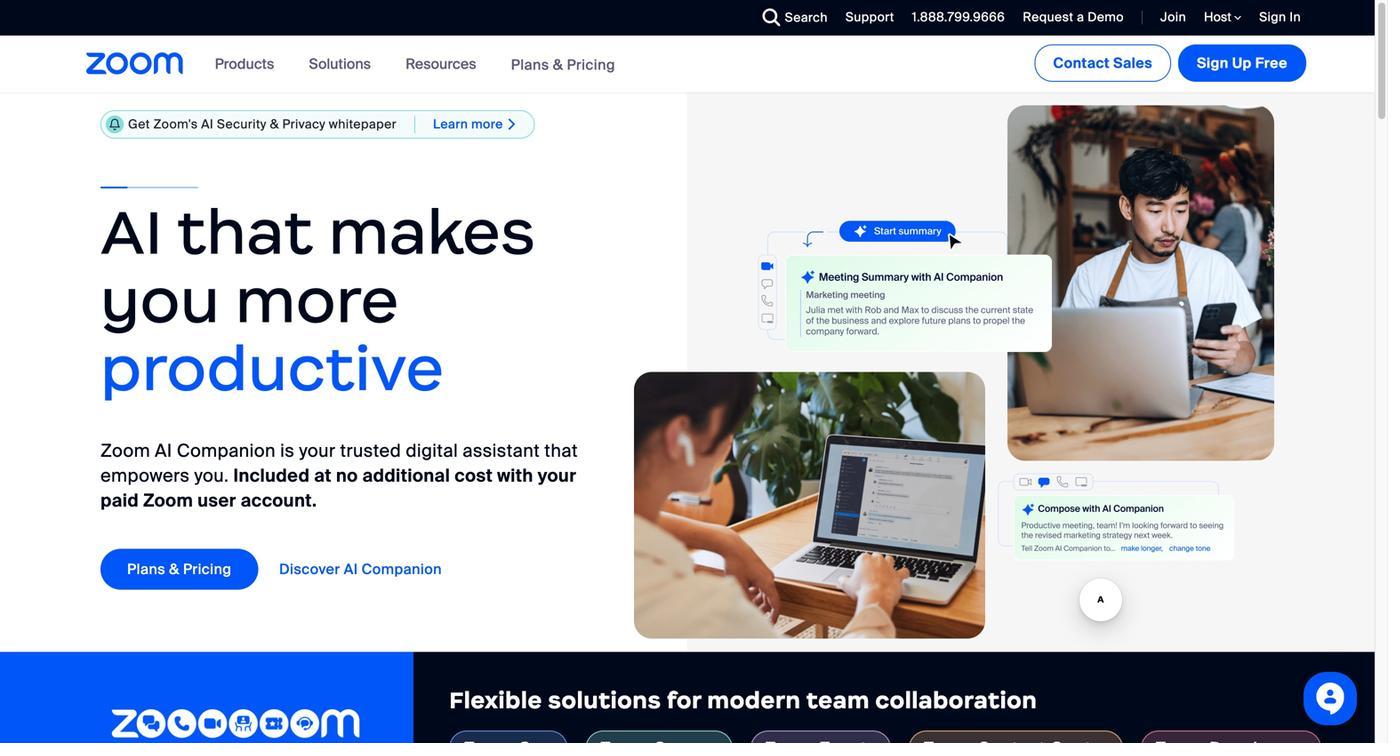 Task type: locate. For each thing, give the bounding box(es) containing it.
banner
[[65, 36, 1310, 94]]

1 horizontal spatial plans & pricing
[[511, 55, 615, 74]]

2 horizontal spatial &
[[553, 55, 563, 74]]

0 vertical spatial your
[[299, 440, 336, 462]]

1 horizontal spatial more
[[471, 116, 503, 133]]

plans & pricing link
[[511, 55, 615, 74], [511, 55, 615, 74], [100, 549, 258, 590]]

0 horizontal spatial that
[[177, 193, 313, 271]]

your inside zoom ai companion is your trusted digital assistant that empowers you.
[[299, 440, 336, 462]]

your
[[299, 440, 336, 462], [538, 465, 576, 487]]

1 horizontal spatial companion
[[362, 560, 442, 579]]

support link
[[832, 0, 899, 36], [846, 9, 894, 25]]

1 horizontal spatial that
[[544, 440, 578, 462]]

discover ai companion
[[279, 560, 442, 579]]

1.888.799.9666 button
[[899, 0, 1010, 36], [912, 9, 1005, 25]]

zoom down empowers
[[143, 489, 193, 512]]

that inside zoom ai companion is your trusted digital assistant that empowers you.
[[544, 440, 578, 462]]

1 vertical spatial more
[[235, 262, 399, 339]]

sign up free button
[[1178, 44, 1306, 82]]

plans & pricing inside product information navigation
[[511, 55, 615, 74]]

1 vertical spatial pricing
[[183, 560, 231, 579]]

&
[[553, 55, 563, 74], [270, 116, 279, 133], [169, 560, 179, 579]]

zoom unified communication platform image
[[111, 710, 360, 743]]

sign left the up
[[1197, 54, 1229, 72]]

1 horizontal spatial sign
[[1259, 9, 1286, 25]]

zoom up empowers
[[100, 440, 150, 462]]

0 vertical spatial plans
[[511, 55, 549, 74]]

sign in link
[[1246, 0, 1310, 36], [1259, 9, 1301, 25]]

0 vertical spatial that
[[177, 193, 313, 271]]

0 horizontal spatial plans
[[127, 560, 165, 579]]

zoom inside zoom ai companion is your trusted digital assistant that empowers you.
[[100, 440, 150, 462]]

free
[[1255, 54, 1288, 72]]

a
[[1077, 9, 1084, 25]]

zoom's
[[153, 116, 198, 133]]

0 vertical spatial plans & pricing
[[511, 55, 615, 74]]

1 horizontal spatial plans
[[511, 55, 549, 74]]

resources button
[[406, 36, 484, 92]]

0 vertical spatial &
[[553, 55, 563, 74]]

that
[[177, 193, 313, 271], [544, 440, 578, 462]]

paid
[[100, 489, 139, 512]]

0 vertical spatial zoom interface icon image
[[701, 221, 1052, 363]]

account.
[[241, 489, 317, 512]]

main content
[[0, 36, 1375, 743]]

zoom interface icon image
[[701, 221, 1052, 363], [998, 473, 1235, 562]]

get
[[128, 116, 150, 133]]

1 vertical spatial that
[[544, 440, 578, 462]]

flexible
[[449, 686, 542, 715]]

0 horizontal spatial plans & pricing
[[127, 560, 231, 579]]

1 vertical spatial your
[[538, 465, 576, 487]]

0 vertical spatial companion
[[177, 440, 276, 462]]

plans
[[511, 55, 549, 74], [127, 560, 165, 579]]

request a demo link
[[1010, 0, 1128, 36], [1023, 9, 1124, 25]]

get zoom's ai security & privacy whitepaper
[[128, 116, 397, 133]]

join link
[[1147, 0, 1191, 36], [1161, 9, 1186, 25]]

sign
[[1259, 9, 1286, 25], [1197, 54, 1229, 72]]

sign for sign in
[[1259, 9, 1286, 25]]

1 horizontal spatial pricing
[[567, 55, 615, 74]]

sign in
[[1259, 9, 1301, 25]]

companion for discover
[[362, 560, 442, 579]]

0 vertical spatial pricing
[[567, 55, 615, 74]]

search
[[785, 9, 828, 26]]

0 horizontal spatial more
[[235, 262, 399, 339]]

pricing
[[567, 55, 615, 74], [183, 560, 231, 579]]

1 vertical spatial zoom
[[143, 489, 193, 512]]

product information navigation
[[202, 36, 629, 94]]

contact
[[1053, 54, 1110, 72]]

in
[[1290, 9, 1301, 25]]

plans & pricing down 'user'
[[127, 560, 231, 579]]

learn more
[[433, 116, 503, 133]]

learn
[[433, 116, 468, 133]]

1 vertical spatial zoom interface icon image
[[998, 473, 1235, 562]]

modern
[[707, 686, 801, 715]]

your right with
[[538, 465, 576, 487]]

digital
[[406, 440, 458, 462]]

1 vertical spatial companion
[[362, 560, 442, 579]]

sign left in
[[1259, 9, 1286, 25]]

sign up free
[[1197, 54, 1288, 72]]

plans & pricing
[[511, 55, 615, 74], [127, 560, 231, 579]]

contact sales link
[[1035, 44, 1171, 82]]

no
[[336, 465, 358, 487]]

0 horizontal spatial your
[[299, 440, 336, 462]]

ai
[[201, 116, 214, 133], [100, 193, 163, 271], [155, 440, 172, 462], [344, 560, 358, 579]]

1 vertical spatial sign
[[1197, 54, 1229, 72]]

0 horizontal spatial sign
[[1197, 54, 1229, 72]]

1.888.799.9666
[[912, 9, 1005, 25]]

0 vertical spatial sign
[[1259, 9, 1286, 25]]

0 horizontal spatial companion
[[177, 440, 276, 462]]

join
[[1161, 9, 1186, 25]]

sales
[[1113, 54, 1153, 72]]

sign inside button
[[1197, 54, 1229, 72]]

1 horizontal spatial &
[[270, 116, 279, 133]]

0 horizontal spatial &
[[169, 560, 179, 579]]

1 vertical spatial plans & pricing
[[127, 560, 231, 579]]

zoom
[[100, 440, 150, 462], [143, 489, 193, 512]]

plans & pricing up right image
[[511, 55, 615, 74]]

you
[[100, 262, 220, 339]]

plans down paid
[[127, 560, 165, 579]]

companion
[[177, 440, 276, 462], [362, 560, 442, 579]]

additional
[[362, 465, 450, 487]]

security
[[217, 116, 267, 133]]

your inside the included at no additional cost with your paid zoom user account.
[[538, 465, 576, 487]]

0 vertical spatial zoom
[[100, 440, 150, 462]]

your up at
[[299, 440, 336, 462]]

& inside product information navigation
[[553, 55, 563, 74]]

included at no additional cost with your paid zoom user account.
[[100, 465, 576, 512]]

1 horizontal spatial your
[[538, 465, 576, 487]]

plans up right image
[[511, 55, 549, 74]]

companion inside zoom ai companion is your trusted digital assistant that empowers you.
[[177, 440, 276, 462]]

banner containing contact sales
[[65, 36, 1310, 94]]

right image
[[503, 117, 521, 132]]

more
[[471, 116, 503, 133], [235, 262, 399, 339]]



Task type: vqa. For each thing, say whether or not it's contained in the screenshot.
Discover AI Companion
yes



Task type: describe. For each thing, give the bounding box(es) containing it.
team
[[806, 686, 870, 715]]

discover
[[279, 560, 340, 579]]

with
[[497, 465, 533, 487]]

host button
[[1204, 9, 1242, 26]]

ai inside ai that makes you more
[[100, 193, 163, 271]]

contact sales
[[1053, 54, 1153, 72]]

privacy
[[282, 116, 326, 133]]

plans inside product information navigation
[[511, 55, 549, 74]]

zoom ai companion is your trusted digital assistant that empowers you.
[[100, 440, 578, 487]]

join link up meetings navigation
[[1161, 9, 1186, 25]]

1 vertical spatial &
[[270, 116, 279, 133]]

products
[[215, 55, 274, 73]]

trusted
[[340, 440, 401, 462]]

you.
[[194, 465, 229, 487]]

ai that makes you more
[[100, 193, 536, 339]]

resources
[[406, 55, 476, 73]]

assistant
[[463, 440, 540, 462]]

whitepaper
[[329, 116, 397, 133]]

flexible solutions for modern team collaboration tab list
[[449, 731, 1339, 743]]

products button
[[215, 36, 282, 92]]

support
[[846, 9, 894, 25]]

that inside ai that makes you more
[[177, 193, 313, 271]]

search button
[[749, 0, 832, 36]]

solutions
[[548, 686, 661, 715]]

collaboration
[[875, 686, 1037, 715]]

pricing inside product information navigation
[[567, 55, 615, 74]]

request a demo
[[1023, 9, 1124, 25]]

zoom logo image
[[86, 52, 184, 75]]

0 vertical spatial more
[[471, 116, 503, 133]]

host
[[1204, 9, 1234, 25]]

demo
[[1088, 9, 1124, 25]]

zoom inside the included at no additional cost with your paid zoom user account.
[[143, 489, 193, 512]]

1 vertical spatial plans
[[127, 560, 165, 579]]

cost
[[455, 465, 493, 487]]

main content containing ai that makes you more
[[0, 36, 1375, 743]]

discover ai companion link
[[279, 549, 468, 590]]

request
[[1023, 9, 1074, 25]]

solutions
[[309, 55, 371, 73]]

empowers
[[100, 465, 190, 487]]

solutions button
[[309, 36, 379, 92]]

companion for zoom
[[177, 440, 276, 462]]

up
[[1232, 54, 1252, 72]]

makes
[[329, 193, 536, 271]]

join link left host
[[1147, 0, 1191, 36]]

sign for sign up free
[[1197, 54, 1229, 72]]

productive
[[100, 330, 444, 407]]

is
[[280, 440, 295, 462]]

more inside ai that makes you more
[[235, 262, 399, 339]]

plans & pricing inside main content
[[127, 560, 231, 579]]

included
[[233, 465, 310, 487]]

at
[[314, 465, 332, 487]]

user
[[198, 489, 236, 512]]

for
[[667, 686, 702, 715]]

2 vertical spatial &
[[169, 560, 179, 579]]

0 horizontal spatial pricing
[[183, 560, 231, 579]]

flexible solutions for modern team collaboration
[[449, 686, 1037, 715]]

ai inside zoom ai companion is your trusted digital assistant that empowers you.
[[155, 440, 172, 462]]

meetings navigation
[[1031, 36, 1310, 85]]



